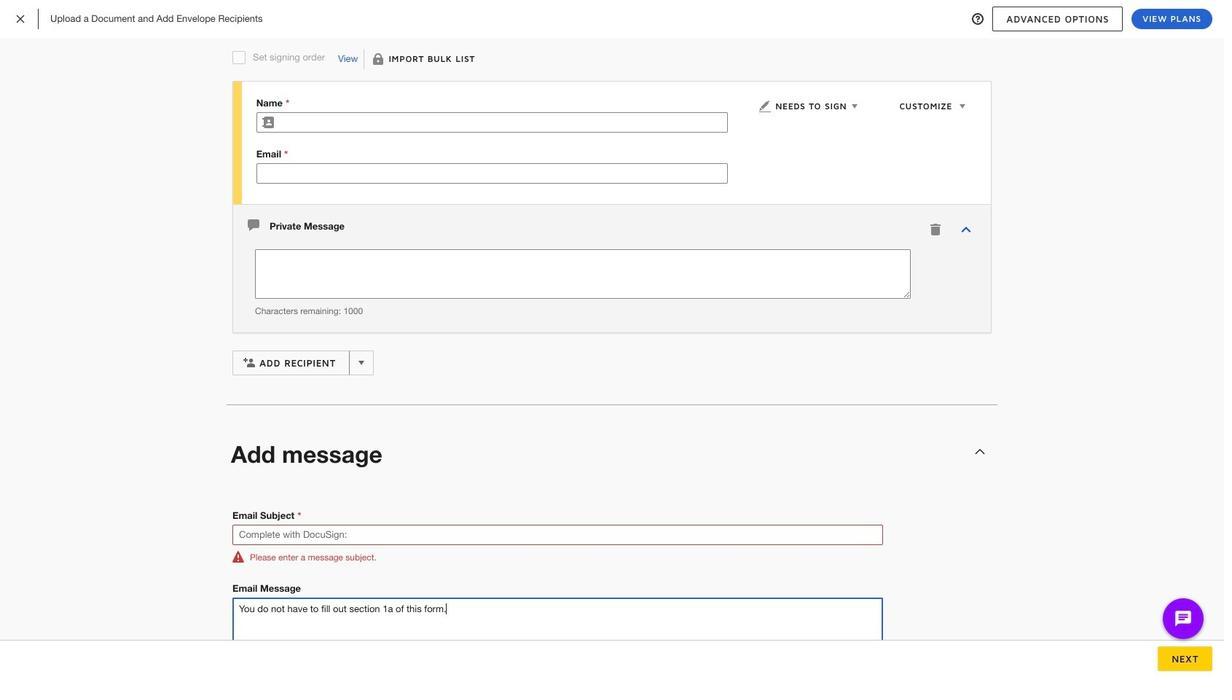 Task type: vqa. For each thing, say whether or not it's contained in the screenshot.
docusignlogo
no



Task type: locate. For each thing, give the bounding box(es) containing it.
Enter Message text field
[[232, 598, 883, 647]]

None text field
[[279, 113, 727, 132], [257, 164, 727, 183], [255, 249, 911, 299], [279, 113, 727, 132], [257, 164, 727, 183], [255, 249, 911, 299]]

region
[[233, 204, 991, 332]]

Complete with DocuSign: text field
[[233, 525, 882, 544]]



